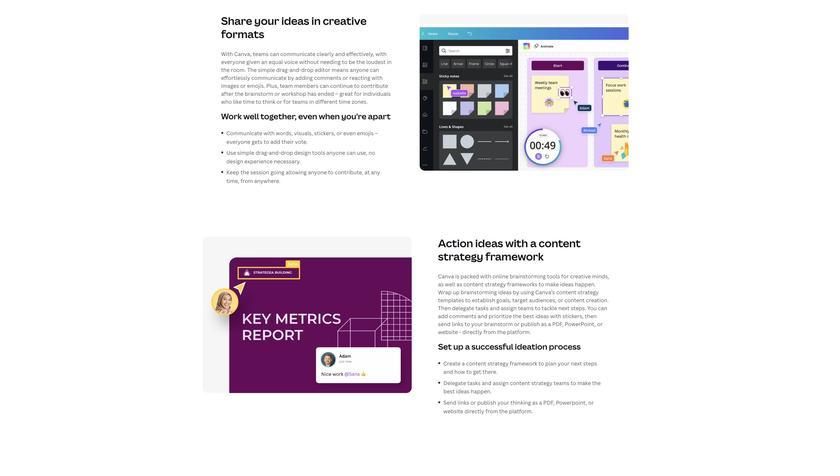 Task type: locate. For each thing, give the bounding box(es) containing it.
plus,
[[266, 82, 279, 90]]

drop down without
[[301, 66, 314, 74]]

2 vertical spatial from
[[486, 408, 498, 415]]

0 vertical spatial comments
[[314, 74, 341, 82]]

with
[[221, 50, 233, 58]]

brainstorm down the emojis.
[[245, 90, 273, 98]]

up up templates
[[453, 289, 460, 296]]

2 horizontal spatial for
[[562, 273, 569, 280]]

ideation
[[515, 341, 548, 352]]

teams
[[253, 50, 269, 58], [292, 98, 308, 105], [518, 305, 534, 312], [554, 380, 570, 387]]

0 vertical spatial from
[[241, 178, 253, 185]]

tools for anyone
[[312, 149, 325, 157]]

well inside canva is packed with online brainstorming tools for creative minds, as well as content strategy frameworks to make ideas happen. wrap up brainstorming ideas by using canva's content strategy templates to establish goals, target audiences, or content creation. then delegate tasks and assign teams to tackle next steps. you can add comments and prioritize the best ideas with stickers, then send links to your brainstorm or publish as a pdf, powerpoint, or website - directly from the platform.
[[445, 281, 455, 288]]

0 horizontal spatial drag-
[[256, 149, 269, 157]]

and-
[[290, 66, 301, 74], [269, 149, 281, 157]]

1 vertical spatial brainstorm
[[485, 321, 513, 328]]

from inside canva is packed with online brainstorming tools for creative minds, as well as content strategy frameworks to make ideas happen. wrap up brainstorming ideas by using canva's content strategy templates to establish goals, target audiences, or content creation. then delegate tasks and assign teams to tackle next steps. you can add comments and prioritize the best ideas with stickers, then send links to your brainstorm or publish as a pdf, powerpoint, or website - directly from the platform.
[[484, 329, 496, 336]]

to
[[342, 58, 348, 66], [354, 82, 360, 90], [256, 98, 261, 105], [264, 138, 269, 146], [328, 169, 334, 176], [539, 281, 544, 288], [465, 297, 471, 304], [535, 305, 541, 312], [465, 321, 470, 328], [539, 360, 544, 368], [467, 369, 472, 376], [571, 380, 576, 387]]

1 vertical spatial brainstorming
[[461, 289, 497, 296]]

simple right use
[[237, 149, 254, 157]]

a inside send links or publish your thinking as a pdf, powerpoint, or website directly from the platform.
[[539, 400, 542, 407]]

drop up necessary.
[[281, 149, 293, 157]]

publish inside send links or publish your thinking as a pdf, powerpoint, or website directly from the platform.
[[478, 400, 496, 407]]

you
[[588, 305, 597, 312]]

well down canva
[[445, 281, 455, 288]]

publish down there.
[[478, 400, 496, 407]]

simple
[[258, 66, 275, 74], [237, 149, 254, 157]]

0 horizontal spatial stickers,
[[314, 130, 335, 137]]

0 vertical spatial brainstorm
[[245, 90, 273, 98]]

communicate up plus, on the top left of page
[[252, 74, 287, 82]]

0 vertical spatial brainstorming
[[510, 273, 546, 280]]

1 horizontal spatial –
[[375, 130, 378, 137]]

1 horizontal spatial happen.
[[575, 281, 596, 288]]

and down create
[[444, 369, 453, 376]]

the down 'target'
[[513, 313, 522, 320]]

ended
[[318, 90, 334, 98]]

who
[[221, 98, 232, 105]]

ideas inside action ideas with a content strategy framework
[[476, 236, 503, 250]]

everyone for work
[[221, 58, 245, 66]]

pdf,
[[553, 321, 564, 328], [544, 400, 555, 407]]

the down steps
[[592, 380, 601, 387]]

anyone up reacting
[[350, 66, 369, 74]]

make inside canva is packed with online brainstorming tools for creative minds, as well as content strategy frameworks to make ideas happen. wrap up brainstorming ideas by using canva's content strategy templates to establish goals, target audiences, or content creation. then delegate tasks and assign teams to tackle next steps. you can add comments and prioritize the best ideas with stickers, then send links to your brainstorm or publish as a pdf, powerpoint, or website - directly from the platform.
[[546, 281, 559, 288]]

next
[[559, 305, 570, 312], [571, 360, 582, 368]]

content inside action ideas with a content strategy framework
[[539, 236, 581, 250]]

in
[[312, 14, 321, 28], [387, 58, 392, 66], [309, 98, 314, 105]]

framework
[[486, 249, 544, 264], [510, 360, 538, 368]]

simple inside use simple drag-and-drop design tools anyone can use, no design experience necessary.
[[237, 149, 254, 157]]

even inside communicate with words, visuals, stickers, or even emojis – everyone gets to add their vote.
[[343, 130, 356, 137]]

strategy up is
[[438, 249, 484, 264]]

time right like
[[243, 98, 255, 105]]

process
[[549, 341, 581, 352]]

design down vote.
[[294, 149, 311, 157]]

tools inside canva is packed with online brainstorming tools for creative minds, as well as content strategy frameworks to make ideas happen. wrap up brainstorming ideas by using canva's content strategy templates to establish goals, target audiences, or content creation. then delegate tasks and assign teams to tackle next steps. you can add comments and prioritize the best ideas with stickers, then send links to your brainstorm or publish as a pdf, powerpoint, or website - directly from the platform.
[[547, 273, 560, 280]]

content inside create a content strategy framework to plan your next steps and how to get there.
[[466, 360, 486, 368]]

0 vertical spatial links
[[452, 321, 464, 328]]

think
[[263, 98, 275, 105]]

2 vertical spatial for
[[562, 273, 569, 280]]

0 vertical spatial –
[[335, 90, 338, 98]]

ideas inside the delegate tasks and assign content strategy teams to make the best ideas happen.
[[456, 389, 470, 396]]

1 vertical spatial creative
[[570, 273, 591, 280]]

0 horizontal spatial brainstorming
[[461, 289, 497, 296]]

reacting
[[350, 74, 371, 82]]

add inside communicate with words, visuals, stickers, or even emojis – everyone gets to add their vote.
[[271, 138, 280, 146]]

0 horizontal spatial add
[[271, 138, 280, 146]]

anyone inside the with canva, teams can communicate clearly and effectively, with everyone given an equal voice without needing to be the loudest in the room. the simple drag-and-drop editor means anyone can effortlessly communicate by adding comments or reacting with images or emojis. plus, team members can continue to contribute after the brainstorm or workshop has ended – great for individuals who like time to think or for teams in different time zones.
[[350, 66, 369, 74]]

tasks
[[476, 305, 489, 312], [468, 380, 481, 387]]

the right keep
[[241, 169, 249, 176]]

everyone inside the with canva, teams can communicate clearly and effectively, with everyone given an equal voice without needing to be the loudest in the room. the simple drag-and-drop editor means anyone can effortlessly communicate by adding comments or reacting with images or emojis. plus, team members can continue to contribute after the brainstorm or workshop has ended – great for individuals who like time to think or for teams in different time zones.
[[221, 58, 245, 66]]

0 vertical spatial creative
[[323, 14, 367, 28]]

going
[[271, 169, 284, 176]]

best inside the delegate tasks and assign content strategy teams to make the best ideas happen.
[[444, 389, 455, 396]]

0 horizontal spatial drop
[[281, 149, 293, 157]]

for
[[354, 90, 362, 98], [284, 98, 291, 105], [562, 273, 569, 280]]

– down continue
[[335, 90, 338, 98]]

1 horizontal spatial design
[[294, 149, 311, 157]]

make down steps
[[578, 380, 591, 387]]

teams down the workshop
[[292, 98, 308, 105]]

1 horizontal spatial even
[[343, 130, 356, 137]]

1 horizontal spatial best
[[523, 313, 534, 320]]

comments down editor
[[314, 74, 341, 82]]

can up equal
[[270, 50, 279, 58]]

and- down voice
[[290, 66, 301, 74]]

up right set at the bottom of page
[[454, 341, 464, 352]]

1 vertical spatial –
[[375, 130, 378, 137]]

0 vertical spatial next
[[559, 305, 570, 312]]

there.
[[483, 369, 498, 376]]

creation.
[[586, 297, 609, 304]]

make
[[546, 281, 559, 288], [578, 380, 591, 387]]

1 vertical spatial drop
[[281, 149, 293, 157]]

tools up canva's
[[547, 273, 560, 280]]

tasks down establish
[[476, 305, 489, 312]]

well up the communicate
[[244, 111, 259, 122]]

1 horizontal spatial brainstorm
[[485, 321, 513, 328]]

the down prioritize
[[497, 329, 506, 336]]

pdf, left powerpoint,
[[544, 400, 555, 407]]

up
[[453, 289, 460, 296], [454, 341, 464, 352]]

your inside send links or publish your thinking as a pdf, powerpoint, or website directly from the platform.
[[498, 400, 509, 407]]

-
[[459, 329, 461, 336]]

and- up necessary.
[[269, 149, 281, 157]]

1 vertical spatial platform.
[[509, 408, 533, 415]]

anyone right the allowing
[[308, 169, 327, 176]]

work
[[221, 111, 242, 122]]

with inside action ideas with a content strategy framework
[[506, 236, 528, 250]]

1 vertical spatial best
[[444, 389, 455, 396]]

set up a successful ideation process
[[438, 341, 581, 352]]

0 vertical spatial website
[[438, 329, 458, 336]]

brainstorming
[[510, 273, 546, 280], [461, 289, 497, 296]]

0 vertical spatial platform.
[[507, 329, 531, 336]]

as down is
[[457, 281, 462, 288]]

1 vertical spatial design
[[227, 158, 243, 165]]

pdf, down tackle
[[553, 321, 564, 328]]

tools
[[312, 149, 325, 157], [547, 273, 560, 280]]

framework inside action ideas with a content strategy framework
[[486, 249, 544, 264]]

0 vertical spatial stickers,
[[314, 130, 335, 137]]

assign down there.
[[493, 380, 509, 387]]

tasks inside canva is packed with online brainstorming tools for creative minds, as well as content strategy frameworks to make ideas happen. wrap up brainstorming ideas by using canva's content strategy templates to establish goals, target audiences, or content creation. then delegate tasks and assign teams to tackle next steps. you can add comments and prioritize the best ideas with stickers, then send links to your brainstorm or publish as a pdf, powerpoint, or website - directly from the platform.
[[476, 305, 489, 312]]

0 vertical spatial drop
[[301, 66, 314, 74]]

0 vertical spatial publish
[[521, 321, 540, 328]]

stickers, down steps.
[[563, 313, 584, 320]]

design down use
[[227, 158, 243, 165]]

0 vertical spatial and-
[[290, 66, 301, 74]]

at
[[365, 169, 370, 176]]

publish inside canva is packed with online brainstorming tools for creative minds, as well as content strategy frameworks to make ideas happen. wrap up brainstorming ideas by using canva's content strategy templates to establish goals, target audiences, or content creation. then delegate tasks and assign teams to tackle next steps. you can add comments and prioritize the best ideas with stickers, then send links to your brainstorm or publish as a pdf, powerpoint, or website - directly from the platform.
[[521, 321, 540, 328]]

in inside share your ideas in creative formats
[[312, 14, 321, 28]]

minds,
[[592, 273, 609, 280]]

0 horizontal spatial by
[[288, 74, 294, 82]]

steps
[[584, 360, 597, 368]]

add left their on the left top
[[271, 138, 280, 146]]

to left contribute,
[[328, 169, 334, 176]]

from inside send links or publish your thinking as a pdf, powerpoint, or website directly from the platform.
[[486, 408, 498, 415]]

1 vertical spatial next
[[571, 360, 582, 368]]

send links or publish your thinking as a pdf, powerpoint, or website directly from the platform.
[[444, 400, 594, 415]]

communicate with words, visuals, stickers, or even emojis – everyone gets to add their vote.
[[227, 130, 378, 146]]

happen. down get
[[471, 389, 492, 396]]

powerpoint,
[[565, 321, 596, 328]]

everyone up 'room.'
[[221, 58, 245, 66]]

1 vertical spatial for
[[284, 98, 291, 105]]

1 horizontal spatial and-
[[290, 66, 301, 74]]

your right share
[[254, 14, 279, 28]]

tools down communicate with words, visuals, stickers, or even emojis – everyone gets to add their vote.
[[312, 149, 325, 157]]

0 vertical spatial tasks
[[476, 305, 489, 312]]

to right gets
[[264, 138, 269, 146]]

strategy up creation.
[[578, 289, 599, 296]]

framework up 'online'
[[486, 249, 544, 264]]

0 horizontal spatial brainstorm
[[245, 90, 273, 98]]

anyone up contribute,
[[327, 149, 345, 157]]

1 vertical spatial assign
[[493, 380, 509, 387]]

as
[[438, 281, 444, 288], [457, 281, 462, 288], [541, 321, 547, 328], [532, 400, 538, 407]]

platform. up set up a successful ideation process
[[507, 329, 531, 336]]

strategy up there.
[[488, 360, 509, 368]]

communicate up voice
[[281, 50, 316, 58]]

next left steps
[[571, 360, 582, 368]]

links right send
[[458, 400, 469, 407]]

time
[[243, 98, 255, 105], [339, 98, 351, 105]]

has
[[308, 90, 317, 98]]

1 horizontal spatial comments
[[449, 313, 477, 320]]

stickers, down when
[[314, 130, 335, 137]]

links up -
[[452, 321, 464, 328]]

0 vertical spatial best
[[523, 313, 534, 320]]

strategy down plan
[[532, 380, 553, 387]]

delegate
[[444, 380, 466, 387]]

editor
[[315, 66, 331, 74]]

delegate tasks and assign content strategy teams to make the best ideas happen.
[[444, 380, 601, 396]]

0 horizontal spatial make
[[546, 281, 559, 288]]

1 horizontal spatial creative
[[570, 273, 591, 280]]

1 time from the left
[[243, 98, 255, 105]]

1 horizontal spatial drag-
[[276, 66, 290, 74]]

the inside 'keep the session going allowing anyone to contribute, at any time, from anywhere.'
[[241, 169, 249, 176]]

templates
[[438, 297, 464, 304]]

frameworks
[[507, 281, 538, 288]]

1 horizontal spatial make
[[578, 380, 591, 387]]

teams inside the delegate tasks and assign content strategy teams to make the best ideas happen.
[[554, 380, 570, 387]]

a inside action ideas with a content strategy framework
[[530, 236, 537, 250]]

and down there.
[[482, 380, 492, 387]]

as inside send links or publish your thinking as a pdf, powerpoint, or website directly from the platform.
[[532, 400, 538, 407]]

1 vertical spatial everyone
[[227, 138, 250, 146]]

the up like
[[235, 90, 244, 98]]

platform. down the thinking
[[509, 408, 533, 415]]

effortlessly
[[221, 74, 250, 82]]

0 horizontal spatial creative
[[323, 14, 367, 28]]

communicate
[[281, 50, 316, 58], [252, 74, 287, 82]]

0 horizontal spatial best
[[444, 389, 455, 396]]

or
[[343, 74, 348, 82], [240, 82, 246, 90], [275, 90, 280, 98], [277, 98, 282, 105], [337, 130, 342, 137], [558, 297, 564, 304], [514, 321, 520, 328], [597, 321, 603, 328], [471, 400, 476, 407], [589, 400, 594, 407]]

0 vertical spatial anyone
[[350, 66, 369, 74]]

teams up powerpoint,
[[554, 380, 570, 387]]

stickers,
[[314, 130, 335, 137], [563, 313, 584, 320]]

2 time from the left
[[339, 98, 351, 105]]

to down reacting
[[354, 82, 360, 90]]

make up canva's
[[546, 281, 559, 288]]

0 horizontal spatial time
[[243, 98, 255, 105]]

from inside 'keep the session going allowing anyone to contribute, at any time, from anywhere.'
[[241, 178, 253, 185]]

assign down goals,
[[501, 305, 517, 312]]

1 horizontal spatial time
[[339, 98, 351, 105]]

add inside canva is packed with online brainstorming tools for creative minds, as well as content strategy frameworks to make ideas happen. wrap up brainstorming ideas by using canva's content strategy templates to establish goals, target audiences, or content creation. then delegate tasks and assign teams to tackle next steps. you can add comments and prioritize the best ideas with stickers, then send links to your brainstorm or publish as a pdf, powerpoint, or website - directly from the platform.
[[438, 313, 448, 320]]

0 vertical spatial tools
[[312, 149, 325, 157]]

up inside canva is packed with online brainstorming tools for creative minds, as well as content strategy frameworks to make ideas happen. wrap up brainstorming ideas by using canva's content strategy templates to establish goals, target audiences, or content creation. then delegate tasks and assign teams to tackle next steps. you can add comments and prioritize the best ideas with stickers, then send links to your brainstorm or publish as a pdf, powerpoint, or website - directly from the platform.
[[453, 289, 460, 296]]

as right the thinking
[[532, 400, 538, 407]]

happen. down minds,
[[575, 281, 596, 288]]

0 vertical spatial assign
[[501, 305, 517, 312]]

by inside the with canva, teams can communicate clearly and effectively, with everyone given an equal voice without needing to be the loudest in the room. the simple drag-and-drop editor means anyone can effortlessly communicate by adding comments or reacting with images or emojis. plus, team members can continue to contribute after the brainstorm or workshop has ended – great for individuals who like time to think or for teams in different time zones.
[[288, 74, 294, 82]]

the inside send links or publish your thinking as a pdf, powerpoint, or website directly from the platform.
[[499, 408, 508, 415]]

0 horizontal spatial –
[[335, 90, 338, 98]]

drag- up experience
[[256, 149, 269, 157]]

by up 'target'
[[513, 289, 520, 296]]

0 vertical spatial in
[[312, 14, 321, 28]]

strategy
[[438, 249, 484, 264], [485, 281, 506, 288], [578, 289, 599, 296], [488, 360, 509, 368], [532, 380, 553, 387]]

effectively,
[[346, 50, 374, 58]]

1 horizontal spatial next
[[571, 360, 582, 368]]

1 vertical spatial up
[[454, 341, 464, 352]]

equal
[[269, 58, 283, 66]]

for inside canva is packed with online brainstorming tools for creative minds, as well as content strategy frameworks to make ideas happen. wrap up brainstorming ideas by using canva's content strategy templates to establish goals, target audiences, or content creation. then delegate tasks and assign teams to tackle next steps. you can add comments and prioritize the best ideas with stickers, then send links to your brainstorm or publish as a pdf, powerpoint, or website - directly from the platform.
[[562, 273, 569, 280]]

0 vertical spatial framework
[[486, 249, 544, 264]]

1 vertical spatial stickers,
[[563, 313, 584, 320]]

brainstorming up frameworks
[[510, 273, 546, 280]]

drag- down equal
[[276, 66, 290, 74]]

from
[[241, 178, 253, 185], [484, 329, 496, 336], [486, 408, 498, 415]]

prioritize
[[489, 313, 512, 320]]

your right plan
[[558, 360, 570, 368]]

strategy down 'online'
[[485, 281, 506, 288]]

your left the thinking
[[498, 400, 509, 407]]

and up "needing"
[[335, 50, 345, 58]]

and up prioritize
[[490, 305, 500, 312]]

drop inside the with canva, teams can communicate clearly and effectively, with everyone given an equal voice without needing to be the loudest in the room. the simple drag-and-drop editor means anyone can effortlessly communicate by adding comments or reacting with images or emojis. plus, team members can continue to contribute after the brainstorm or workshop has ended – great for individuals who like time to think or for teams in different time zones.
[[301, 66, 314, 74]]

tools inside use simple drag-and-drop design tools anyone can use, no design experience necessary.
[[312, 149, 325, 157]]

your down 'delegate'
[[472, 321, 483, 328]]

1 horizontal spatial stickers,
[[563, 313, 584, 320]]

stickers, inside communicate with words, visuals, stickers, or even emojis – everyone gets to add their vote.
[[314, 130, 335, 137]]

0 vertical spatial up
[[453, 289, 460, 296]]

1 vertical spatial even
[[343, 130, 356, 137]]

action ideas with a content strategy framework
[[438, 236, 581, 264]]

1 vertical spatial directly
[[465, 408, 484, 415]]

anyone inside 'keep the session going allowing anyone to contribute, at any time, from anywhere.'
[[308, 169, 327, 176]]

to up powerpoint,
[[571, 380, 576, 387]]

can down creation.
[[598, 305, 608, 312]]

means
[[332, 66, 349, 74]]

publish up ideation
[[521, 321, 540, 328]]

0 vertical spatial directly
[[463, 329, 482, 336]]

0 horizontal spatial happen.
[[471, 389, 492, 396]]

everyone down the communicate
[[227, 138, 250, 146]]

everyone inside communicate with words, visuals, stickers, or even emojis – everyone gets to add their vote.
[[227, 138, 250, 146]]

tackle
[[542, 305, 557, 312]]

1 vertical spatial make
[[578, 380, 591, 387]]

send
[[438, 321, 451, 328]]

0 horizontal spatial simple
[[237, 149, 254, 157]]

comments
[[314, 74, 341, 82], [449, 313, 477, 320]]

action
[[438, 236, 473, 250]]

publish
[[521, 321, 540, 328], [478, 400, 496, 407]]

simple down 'an'
[[258, 66, 275, 74]]

0 vertical spatial everyone
[[221, 58, 245, 66]]

brainstorm
[[245, 90, 273, 98], [485, 321, 513, 328]]

0 horizontal spatial design
[[227, 158, 243, 165]]

1 vertical spatial tasks
[[468, 380, 481, 387]]

successful
[[472, 341, 514, 352]]

even
[[298, 111, 317, 122], [343, 130, 356, 137]]

0 horizontal spatial for
[[284, 98, 291, 105]]

teams down 'target'
[[518, 305, 534, 312]]

tasks down get
[[468, 380, 481, 387]]

strategy inside the delegate tasks and assign content strategy teams to make the best ideas happen.
[[532, 380, 553, 387]]

with
[[376, 50, 387, 58], [372, 74, 383, 82], [264, 130, 275, 137], [506, 236, 528, 250], [481, 273, 492, 280], [550, 313, 562, 320]]

teams up 'an'
[[253, 50, 269, 58]]

0 horizontal spatial tools
[[312, 149, 325, 157]]

the down the delegate tasks and assign content strategy teams to make the best ideas happen.
[[499, 408, 508, 415]]

links
[[452, 321, 464, 328], [458, 400, 469, 407]]

1 vertical spatial from
[[484, 329, 496, 336]]

best down 'target'
[[523, 313, 534, 320]]

1 vertical spatial tools
[[547, 273, 560, 280]]

0 vertical spatial pdf,
[[553, 321, 564, 328]]

even up visuals,
[[298, 111, 317, 122]]

keep the session going allowing anyone to contribute, at any time, from anywhere.
[[227, 169, 380, 185]]

design
[[294, 149, 311, 157], [227, 158, 243, 165]]

– right emojis at the left top of the page
[[375, 130, 378, 137]]

simple inside the with canva, teams can communicate clearly and effectively, with everyone given an equal voice without needing to be the loudest in the room. the simple drag-and-drop editor means anyone can effortlessly communicate by adding comments or reacting with images or emojis. plus, team members can continue to contribute after the brainstorm or workshop has ended – great for individuals who like time to think or for teams in different time zones.
[[258, 66, 275, 74]]

1 vertical spatial comments
[[449, 313, 477, 320]]

0 vertical spatial add
[[271, 138, 280, 146]]

ui - collaboration (1) image
[[203, 237, 412, 394]]

ideas
[[282, 14, 309, 28], [476, 236, 503, 250], [560, 281, 574, 288], [498, 289, 512, 296], [536, 313, 549, 320], [456, 389, 470, 396]]

1 vertical spatial and-
[[269, 149, 281, 157]]

brainstorming up establish
[[461, 289, 497, 296]]

strategy inside create a content strategy framework to plan your next steps and how to get there.
[[488, 360, 509, 368]]

1 vertical spatial well
[[445, 281, 455, 288]]

comments down 'delegate'
[[449, 313, 477, 320]]

1 horizontal spatial publish
[[521, 321, 540, 328]]

to left plan
[[539, 360, 544, 368]]

links inside canva is packed with online brainstorming tools for creative minds, as well as content strategy frameworks to make ideas happen. wrap up brainstorming ideas by using canva's content strategy templates to establish goals, target audiences, or content creation. then delegate tasks and assign teams to tackle next steps. you can add comments and prioritize the best ideas with stickers, then send links to your brainstorm or publish as a pdf, powerpoint, or website - directly from the platform.
[[452, 321, 464, 328]]

1 horizontal spatial for
[[354, 90, 362, 98]]

tools for for
[[547, 273, 560, 280]]

0 horizontal spatial and-
[[269, 149, 281, 157]]

words,
[[276, 130, 293, 137]]

0 horizontal spatial comments
[[314, 74, 341, 82]]

individuals
[[363, 90, 391, 98]]

next inside create a content strategy framework to plan your next steps and how to get there.
[[571, 360, 582, 368]]

1 vertical spatial by
[[513, 289, 520, 296]]

website
[[438, 329, 458, 336], [444, 408, 463, 415]]

0 horizontal spatial publish
[[478, 400, 496, 407]]

formats
[[221, 27, 264, 41]]

ui - whiteboards image
[[420, 14, 629, 171]]

1 horizontal spatial add
[[438, 313, 448, 320]]

your inside share your ideas in creative formats
[[254, 14, 279, 28]]

emojis
[[357, 130, 374, 137]]

1 vertical spatial simple
[[237, 149, 254, 157]]

anyone inside use simple drag-and-drop design tools anyone can use, no design experience necessary.
[[327, 149, 345, 157]]

0 horizontal spatial well
[[244, 111, 259, 122]]

and- inside use simple drag-and-drop design tools anyone can use, no design experience necessary.
[[269, 149, 281, 157]]

canva is packed with online brainstorming tools for creative minds, as well as content strategy frameworks to make ideas happen. wrap up brainstorming ideas by using canva's content strategy templates to establish goals, target audiences, or content creation. then delegate tasks and assign teams to tackle next steps. you can add comments and prioritize the best ideas with stickers, then send links to your brainstorm or publish as a pdf, powerpoint, or website - directly from the platform.
[[438, 273, 609, 336]]

anyone
[[350, 66, 369, 74], [327, 149, 345, 157], [308, 169, 327, 176]]

tasks inside the delegate tasks and assign content strategy teams to make the best ideas happen.
[[468, 380, 481, 387]]

best down delegate
[[444, 389, 455, 396]]

0 vertical spatial make
[[546, 281, 559, 288]]

0 vertical spatial by
[[288, 74, 294, 82]]

the inside the delegate tasks and assign content strategy teams to make the best ideas happen.
[[592, 380, 601, 387]]



Task type: describe. For each thing, give the bounding box(es) containing it.
time,
[[227, 178, 239, 185]]

a inside canva is packed with online brainstorming tools for creative minds, as well as content strategy frameworks to make ideas happen. wrap up brainstorming ideas by using canva's content strategy templates to establish goals, target audiences, or content creation. then delegate tasks and assign teams to tackle next steps. you can add comments and prioritize the best ideas with stickers, then send links to your brainstorm or publish as a pdf, powerpoint, or website - directly from the platform.
[[548, 321, 551, 328]]

workshop
[[281, 90, 306, 98]]

necessary.
[[274, 158, 301, 165]]

brainstorm inside canva is packed with online brainstorming tools for creative minds, as well as content strategy frameworks to make ideas happen. wrap up brainstorming ideas by using canva's content strategy templates to establish goals, target audiences, or content creation. then delegate tasks and assign teams to tackle next steps. you can add comments and prioritize the best ideas with stickers, then send links to your brainstorm or publish as a pdf, powerpoint, or website - directly from the platform.
[[485, 321, 513, 328]]

like
[[233, 98, 242, 105]]

drop inside use simple drag-and-drop design tools anyone can use, no design experience necessary.
[[281, 149, 293, 157]]

wrap
[[438, 289, 452, 296]]

after
[[221, 90, 234, 98]]

given
[[246, 58, 260, 66]]

creative inside share your ideas in creative formats
[[323, 14, 367, 28]]

audiences,
[[529, 297, 557, 304]]

be
[[349, 58, 355, 66]]

to down audiences,
[[535, 305, 541, 312]]

use,
[[357, 149, 367, 157]]

as up wrap
[[438, 281, 444, 288]]

members
[[294, 82, 319, 90]]

and inside the with canva, teams can communicate clearly and effectively, with everyone given an equal voice without needing to be the loudest in the room. the simple drag-and-drop editor means anyone can effortlessly communicate by adding comments or reacting with images or emojis. plus, team members can continue to contribute after the brainstorm or workshop has ended – great for individuals who like time to think or for teams in different time zones.
[[335, 50, 345, 58]]

how
[[455, 369, 465, 376]]

contribute,
[[335, 169, 363, 176]]

allowing
[[286, 169, 307, 176]]

directly inside send links or publish your thinking as a pdf, powerpoint, or website directly from the platform.
[[465, 408, 484, 415]]

target
[[513, 297, 528, 304]]

1 vertical spatial in
[[387, 58, 392, 66]]

needing
[[320, 58, 341, 66]]

by inside canva is packed with online brainstorming tools for creative minds, as well as content strategy frameworks to make ideas happen. wrap up brainstorming ideas by using canva's content strategy templates to establish goals, target audiences, or content creation. then delegate tasks and assign teams to tackle next steps. you can add comments and prioritize the best ideas with stickers, then send links to your brainstorm or publish as a pdf, powerpoint, or website - directly from the platform.
[[513, 289, 520, 296]]

you're
[[342, 111, 367, 122]]

everyone for use
[[227, 138, 250, 146]]

an
[[261, 58, 268, 66]]

with inside communicate with words, visuals, stickers, or even emojis – everyone gets to add their vote.
[[264, 130, 275, 137]]

session
[[250, 169, 269, 176]]

drag- inside use simple drag-and-drop design tools anyone can use, no design experience necessary.
[[256, 149, 269, 157]]

contribute
[[361, 82, 388, 90]]

packed
[[461, 273, 479, 280]]

send
[[444, 400, 457, 407]]

website inside send links or publish your thinking as a pdf, powerpoint, or website directly from the platform.
[[444, 408, 463, 415]]

the up effortlessly
[[221, 66, 230, 74]]

to inside 'keep the session going allowing anyone to contribute, at any time, from anywhere.'
[[328, 169, 334, 176]]

framework inside create a content strategy framework to plan your next steps and how to get there.
[[510, 360, 538, 368]]

thinking
[[511, 400, 531, 407]]

to down 'delegate'
[[465, 321, 470, 328]]

make inside the delegate tasks and assign content strategy teams to make the best ideas happen.
[[578, 380, 591, 387]]

drag- inside the with canva, teams can communicate clearly and effectively, with everyone given an equal voice without needing to be the loudest in the room. the simple drag-and-drop editor means anyone can effortlessly communicate by adding comments or reacting with images or emojis. plus, team members can continue to contribute after the brainstorm or workshop has ended – great for individuals who like time to think or for teams in different time zones.
[[276, 66, 290, 74]]

with canva, teams can communicate clearly and effectively, with everyone given an equal voice without needing to be the loudest in the room. the simple drag-and-drop editor means anyone can effortlessly communicate by adding comments or reacting with images or emojis. plus, team members can continue to contribute after the brainstorm or workshop has ended – great for individuals who like time to think or for teams in different time zones.
[[221, 50, 392, 105]]

stickers, inside canva is packed with online brainstorming tools for creative minds, as well as content strategy frameworks to make ideas happen. wrap up brainstorming ideas by using canva's content strategy templates to establish goals, target audiences, or content creation. then delegate tasks and assign teams to tackle next steps. you can add comments and prioritize the best ideas with stickers, then send links to your brainstorm or publish as a pdf, powerpoint, or website - directly from the platform.
[[563, 313, 584, 320]]

to left get
[[467, 369, 472, 376]]

continue
[[330, 82, 353, 90]]

and inside the delegate tasks and assign content strategy teams to make the best ideas happen.
[[482, 380, 492, 387]]

use
[[227, 149, 236, 157]]

canva's
[[536, 289, 555, 296]]

or inside communicate with words, visuals, stickers, or even emojis – everyone gets to add their vote.
[[337, 130, 342, 137]]

a inside create a content strategy framework to plan your next steps and how to get there.
[[462, 360, 465, 368]]

vote.
[[295, 138, 308, 146]]

visuals,
[[294, 130, 313, 137]]

can down loudest
[[370, 66, 379, 74]]

communicate
[[227, 130, 262, 137]]

strategy inside action ideas with a content strategy framework
[[438, 249, 484, 264]]

then
[[438, 305, 451, 312]]

to up canva's
[[539, 281, 544, 288]]

anywhere.
[[254, 178, 281, 185]]

to inside communicate with words, visuals, stickers, or even emojis – everyone gets to add their vote.
[[264, 138, 269, 146]]

0 vertical spatial communicate
[[281, 50, 316, 58]]

the down effectively,
[[357, 58, 365, 66]]

keep
[[227, 169, 239, 176]]

platform. inside send links or publish your thinking as a pdf, powerpoint, or website directly from the platform.
[[509, 408, 533, 415]]

and down establish
[[478, 313, 488, 320]]

happen. inside canva is packed with online brainstorming tools for creative minds, as well as content strategy frameworks to make ideas happen. wrap up brainstorming ideas by using canva's content strategy templates to establish goals, target audiences, or content creation. then delegate tasks and assign teams to tackle next steps. you can add comments and prioritize the best ideas with stickers, then send links to your brainstorm or publish as a pdf, powerpoint, or website - directly from the platform.
[[575, 281, 596, 288]]

– inside communicate with words, visuals, stickers, or even emojis – everyone gets to add their vote.
[[375, 130, 378, 137]]

as down tackle
[[541, 321, 547, 328]]

to left the be
[[342, 58, 348, 66]]

steps.
[[571, 305, 586, 312]]

next inside canva is packed with online brainstorming tools for creative minds, as well as content strategy frameworks to make ideas happen. wrap up brainstorming ideas by using canva's content strategy templates to establish goals, target audiences, or content creation. then delegate tasks and assign teams to tackle next steps. you can add comments and prioritize the best ideas with stickers, then send links to your brainstorm or publish as a pdf, powerpoint, or website - directly from the platform.
[[559, 305, 570, 312]]

establish
[[472, 297, 495, 304]]

website inside canva is packed with online brainstorming tools for creative minds, as well as content strategy frameworks to make ideas happen. wrap up brainstorming ideas by using canva's content strategy templates to establish goals, target audiences, or content creation. then delegate tasks and assign teams to tackle next steps. you can add comments and prioritize the best ideas with stickers, then send links to your brainstorm or publish as a pdf, powerpoint, or website - directly from the platform.
[[438, 329, 458, 336]]

using
[[521, 289, 534, 296]]

delegate
[[452, 305, 474, 312]]

to left think
[[256, 98, 261, 105]]

platform. inside canva is packed with online brainstorming tools for creative minds, as well as content strategy frameworks to make ideas happen. wrap up brainstorming ideas by using canva's content strategy templates to establish goals, target audiences, or content creation. then delegate tasks and assign teams to tackle next steps. you can add comments and prioritize the best ideas with stickers, then send links to your brainstorm or publish as a pdf, powerpoint, or website - directly from the platform.
[[507, 329, 531, 336]]

0 vertical spatial for
[[354, 90, 362, 98]]

can inside canva is packed with online brainstorming tools for creative minds, as well as content strategy frameworks to make ideas happen. wrap up brainstorming ideas by using canva's content strategy templates to establish goals, target audiences, or content creation. then delegate tasks and assign teams to tackle next steps. you can add comments and prioritize the best ideas with stickers, then send links to your brainstorm or publish as a pdf, powerpoint, or website - directly from the platform.
[[598, 305, 608, 312]]

links inside send links or publish your thinking as a pdf, powerpoint, or website directly from the platform.
[[458, 400, 469, 407]]

can up ended
[[320, 82, 329, 90]]

creative inside canva is packed with online brainstorming tools for creative minds, as well as content strategy frameworks to make ideas happen. wrap up brainstorming ideas by using canva's content strategy templates to establish goals, target audiences, or content creation. then delegate tasks and assign teams to tackle next steps. you can add comments and prioritize the best ideas with stickers, then send links to your brainstorm or publish as a pdf, powerpoint, or website - directly from the platform.
[[570, 273, 591, 280]]

get
[[473, 369, 481, 376]]

experience
[[245, 158, 273, 165]]

canva
[[438, 273, 454, 280]]

your inside create a content strategy framework to plan your next steps and how to get there.
[[558, 360, 570, 368]]

together,
[[261, 111, 297, 122]]

share
[[221, 14, 252, 28]]

teams inside canva is packed with online brainstorming tools for creative minds, as well as content strategy frameworks to make ideas happen. wrap up brainstorming ideas by using canva's content strategy templates to establish goals, target audiences, or content creation. then delegate tasks and assign teams to tackle next steps. you can add comments and prioritize the best ideas with stickers, then send links to your brainstorm or publish as a pdf, powerpoint, or website - directly from the platform.
[[518, 305, 534, 312]]

comments inside the with canva, teams can communicate clearly and effectively, with everyone given an equal voice without needing to be the loudest in the room. the simple drag-and-drop editor means anyone can effortlessly communicate by adding comments or reacting with images or emojis. plus, team members can continue to contribute after the brainstorm or workshop has ended – great for individuals who like time to think or for teams in different time zones.
[[314, 74, 341, 82]]

2 vertical spatial in
[[309, 98, 314, 105]]

set
[[438, 341, 452, 352]]

directly inside canva is packed with online brainstorming tools for creative minds, as well as content strategy frameworks to make ideas happen. wrap up brainstorming ideas by using canva's content strategy templates to establish goals, target audiences, or content creation. then delegate tasks and assign teams to tackle next steps. you can add comments and prioritize the best ideas with stickers, then send links to your brainstorm or publish as a pdf, powerpoint, or website - directly from the platform.
[[463, 329, 482, 336]]

1 horizontal spatial brainstorming
[[510, 273, 546, 280]]

1 vertical spatial communicate
[[252, 74, 287, 82]]

online
[[493, 273, 509, 280]]

room.
[[231, 66, 246, 74]]

0 vertical spatial well
[[244, 111, 259, 122]]

plan
[[546, 360, 557, 368]]

0 vertical spatial design
[[294, 149, 311, 157]]

content inside the delegate tasks and assign content strategy teams to make the best ideas happen.
[[510, 380, 530, 387]]

pdf, inside canva is packed with online brainstorming tools for creative minds, as well as content strategy frameworks to make ideas happen. wrap up brainstorming ideas by using canva's content strategy templates to establish goals, target audiences, or content creation. then delegate tasks and assign teams to tackle next steps. you can add comments and prioritize the best ideas with stickers, then send links to your brainstorm or publish as a pdf, powerpoint, or website - directly from the platform.
[[553, 321, 564, 328]]

voice
[[284, 58, 298, 66]]

and- inside the with canva, teams can communicate clearly and effectively, with everyone given an equal voice without needing to be the loudest in the room. the simple drag-and-drop editor means anyone can effortlessly communicate by adding comments or reacting with images or emojis. plus, team members can continue to contribute after the brainstorm or workshop has ended – great for individuals who like time to think or for teams in different time zones.
[[290, 66, 301, 74]]

assign inside the delegate tasks and assign content strategy teams to make the best ideas happen.
[[493, 380, 509, 387]]

create
[[444, 360, 461, 368]]

when
[[319, 111, 340, 122]]

gets
[[252, 138, 263, 146]]

– inside the with canva, teams can communicate clearly and effectively, with everyone given an equal voice without needing to be the loudest in the room. the simple drag-and-drop editor means anyone can effortlessly communicate by adding comments or reacting with images or emojis. plus, team members can continue to contribute after the brainstorm or workshop has ended – great for individuals who like time to think or for teams in different time zones.
[[335, 90, 338, 98]]

team
[[280, 82, 293, 90]]

emojis.
[[247, 82, 265, 90]]

any
[[371, 169, 380, 176]]

no
[[369, 149, 375, 157]]

images
[[221, 82, 239, 90]]

use simple drag-and-drop design tools anyone can use, no design experience necessary.
[[227, 149, 375, 165]]

happen. inside the delegate tasks and assign content strategy teams to make the best ideas happen.
[[471, 389, 492, 396]]

ideas inside share your ideas in creative formats
[[282, 14, 309, 28]]

and inside create a content strategy framework to plan your next steps and how to get there.
[[444, 369, 453, 376]]

then
[[585, 313, 597, 320]]

your inside canva is packed with online brainstorming tools for creative minds, as well as content strategy frameworks to make ideas happen. wrap up brainstorming ideas by using canva's content strategy templates to establish goals, target audiences, or content creation. then delegate tasks and assign teams to tackle next steps. you can add comments and prioritize the best ideas with stickers, then send links to your brainstorm or publish as a pdf, powerpoint, or website - directly from the platform.
[[472, 321, 483, 328]]

different
[[315, 98, 338, 105]]

their
[[282, 138, 294, 146]]

comments inside canva is packed with online brainstorming tools for creative minds, as well as content strategy frameworks to make ideas happen. wrap up brainstorming ideas by using canva's content strategy templates to establish goals, target audiences, or content creation. then delegate tasks and assign teams to tackle next steps. you can add comments and prioritize the best ideas with stickers, then send links to your brainstorm or publish as a pdf, powerpoint, or website - directly from the platform.
[[449, 313, 477, 320]]

loudest
[[366, 58, 386, 66]]

powerpoint,
[[556, 400, 587, 407]]

create a content strategy framework to plan your next steps and how to get there.
[[444, 360, 597, 376]]

without
[[299, 58, 319, 66]]

goals,
[[497, 297, 511, 304]]

assign inside canva is packed with online brainstorming tools for creative minds, as well as content strategy frameworks to make ideas happen. wrap up brainstorming ideas by using canva's content strategy templates to establish goals, target audiences, or content creation. then delegate tasks and assign teams to tackle next steps. you can add comments and prioritize the best ideas with stickers, then send links to your brainstorm or publish as a pdf, powerpoint, or website - directly from the platform.
[[501, 305, 517, 312]]

brainstorm inside the with canva, teams can communicate clearly and effectively, with everyone given an equal voice without needing to be the loudest in the room. the simple drag-and-drop editor means anyone can effortlessly communicate by adding comments or reacting with images or emojis. plus, team members can continue to contribute after the brainstorm or workshop has ended – great for individuals who like time to think or for teams in different time zones.
[[245, 90, 273, 98]]

to inside the delegate tasks and assign content strategy teams to make the best ideas happen.
[[571, 380, 576, 387]]

clearly
[[317, 50, 334, 58]]

best inside canva is packed with online brainstorming tools for creative minds, as well as content strategy frameworks to make ideas happen. wrap up brainstorming ideas by using canva's content strategy templates to establish goals, target audiences, or content creation. then delegate tasks and assign teams to tackle next steps. you can add comments and prioritize the best ideas with stickers, then send links to your brainstorm or publish as a pdf, powerpoint, or website - directly from the platform.
[[523, 313, 534, 320]]

adding
[[296, 74, 313, 82]]

to up 'delegate'
[[465, 297, 471, 304]]

canva,
[[234, 50, 252, 58]]

zones.
[[352, 98, 368, 105]]

pdf, inside send links or publish your thinking as a pdf, powerpoint, or website directly from the platform.
[[544, 400, 555, 407]]

the
[[247, 66, 257, 74]]

can inside use simple drag-and-drop design tools anyone can use, no design experience necessary.
[[347, 149, 356, 157]]

apart
[[368, 111, 391, 122]]

0 vertical spatial even
[[298, 111, 317, 122]]



Task type: vqa. For each thing, say whether or not it's contained in the screenshot.
the right the brainstorming
yes



